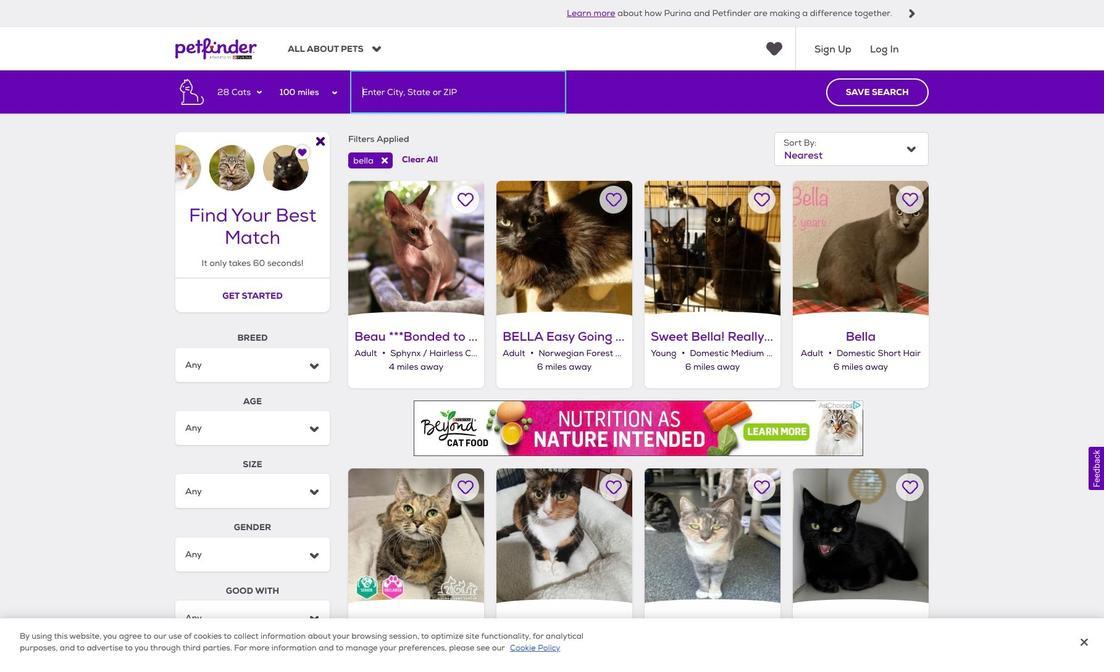 Task type: describe. For each thing, give the bounding box(es) containing it.
petfinder home image
[[175, 27, 257, 71]]

bella, adoptable cat, adult female domestic short hair, 6 miles away. image
[[793, 181, 929, 317]]

queen isabella, adoptable cat, adult female snowshoe & tortoiseshell mix, 10 miles away. image
[[497, 468, 632, 604]]

marabella, adoptable cat, senior female domestic short hair, 9 miles away. image
[[348, 468, 484, 604]]

Enter City, State or ZIP text field
[[350, 71, 566, 114]]



Task type: vqa. For each thing, say whether or not it's contained in the screenshot.
Retriever associated with Gemma
no



Task type: locate. For each thing, give the bounding box(es) containing it.
main content
[[0, 71, 1104, 669]]

beau ***bonded to bella***, adoptable cat, adult male sphynx / hairless cat, 4 miles away. image
[[348, 181, 484, 317]]

bella easy going & calm, adoptable cat, adult female norwegian forest cat & domestic long hair mix, 6 miles away. image
[[497, 181, 632, 317]]

sweet bella! really nice! look at her kittens!, adoptable cat, young female domestic medium hair & domestic short hair mix, 6 miles away. image
[[645, 181, 781, 317]]

bella swan, adoptable cat, young female domestic short hair, 11 miles away. image
[[793, 468, 929, 604]]

potential cat matches image
[[175, 132, 330, 191]]

privacy alert dialog
[[0, 619, 1104, 669]]

isabella, adoptable cat, adult female domestic short hair, 11 miles away. image
[[645, 468, 781, 604]]

advertisement element
[[414, 401, 863, 456]]



